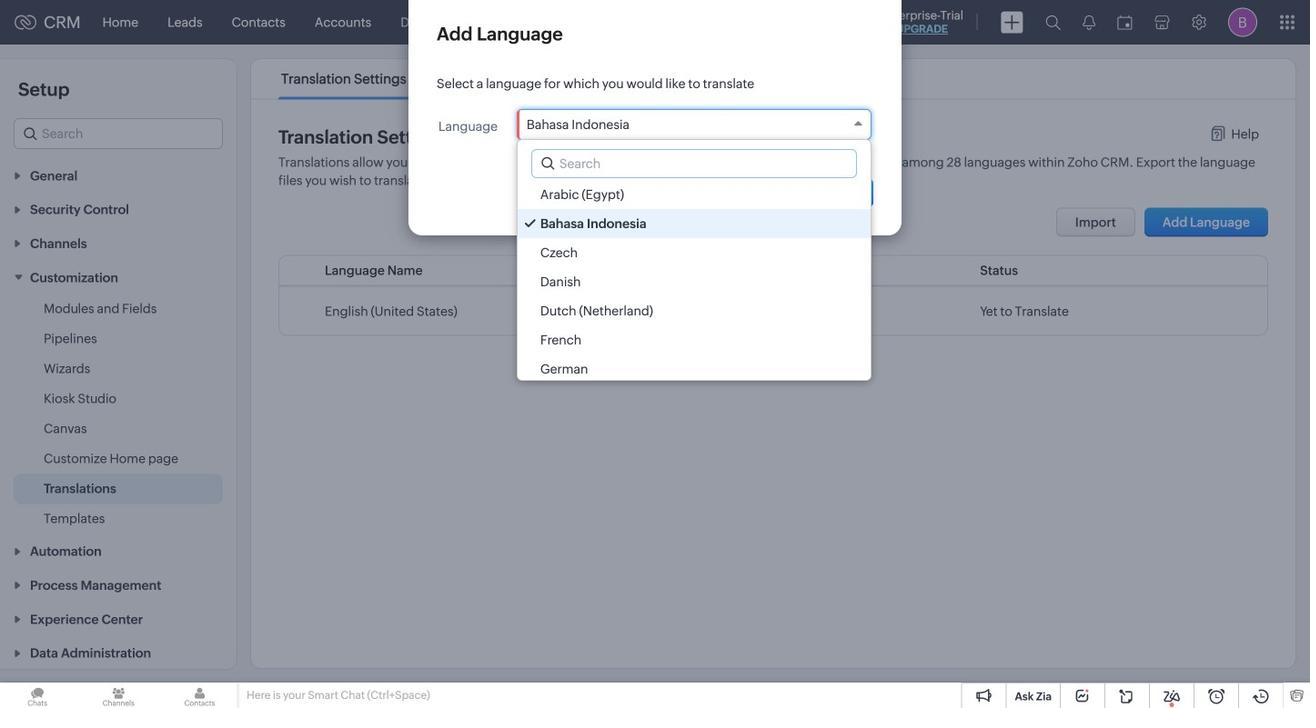 Task type: vqa. For each thing, say whether or not it's contained in the screenshot.
the middle 0
no



Task type: locate. For each thing, give the bounding box(es) containing it.
None field
[[517, 109, 871, 140]]

Search text field
[[532, 150, 856, 177]]

create menu image
[[1001, 11, 1024, 33]]

list box
[[518, 180, 871, 384]]

list
[[265, 59, 613, 99]]

region
[[0, 294, 237, 534]]

logo image
[[15, 15, 36, 30]]

create menu element
[[990, 0, 1034, 44]]

signals element
[[1072, 0, 1106, 45]]



Task type: describe. For each thing, give the bounding box(es) containing it.
chats image
[[0, 683, 75, 709]]

contacts image
[[162, 683, 237, 709]]

signals image
[[1083, 15, 1095, 30]]

channels image
[[81, 683, 156, 709]]

calendar image
[[1117, 15, 1133, 30]]



